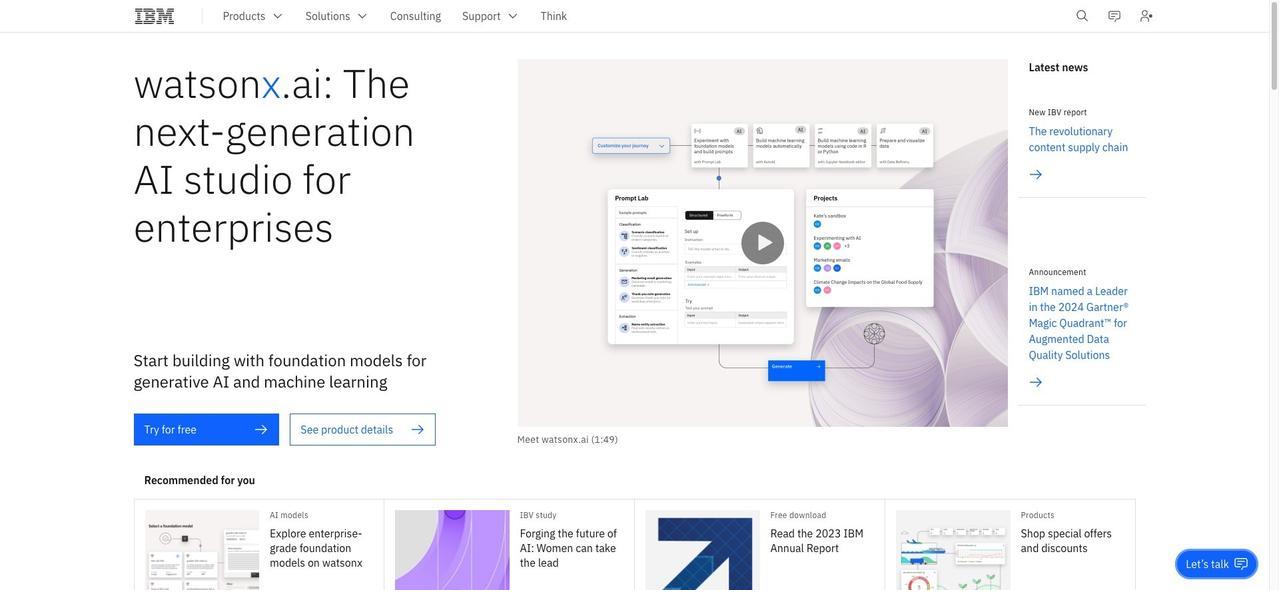 Task type: locate. For each thing, give the bounding box(es) containing it.
let's talk element
[[1187, 557, 1230, 572]]



